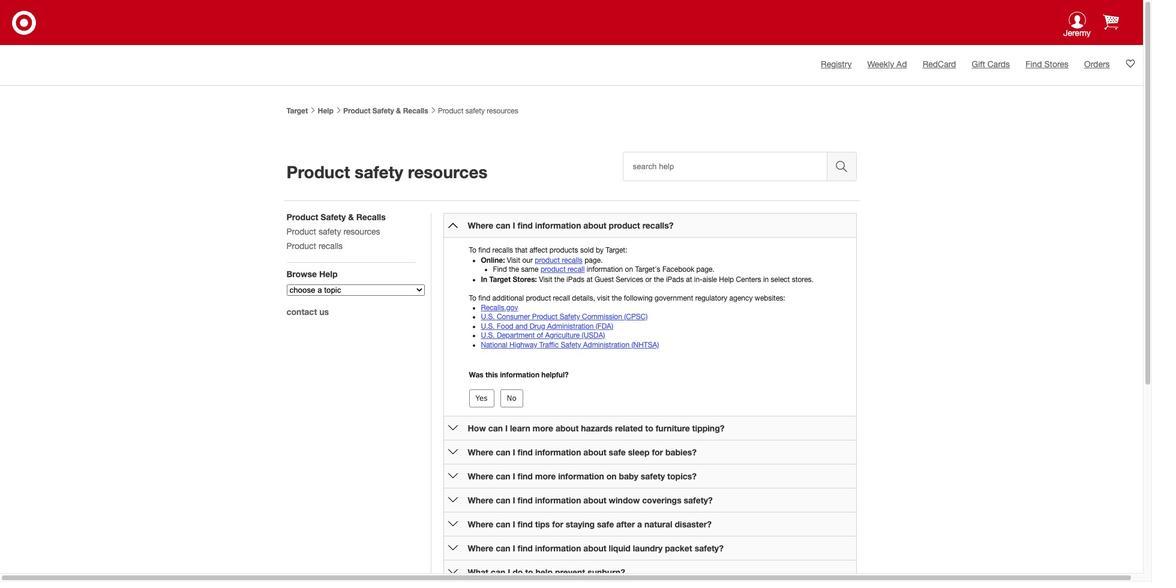 Task type: describe. For each thing, give the bounding box(es) containing it.
safety inside where can i find more information on baby safety topics? tab
[[641, 471, 665, 482]]

to for department
[[469, 294, 477, 303]]

about for hazards
[[556, 423, 579, 433]]

of
[[537, 332, 543, 340]]

find for where can i find more information on baby safety topics?
[[518, 471, 533, 482]]

can for where can i find more information on baby safety topics?
[[496, 471, 511, 482]]

how can i learn more about hazards related to furniture tipping? link
[[468, 423, 725, 433]]

find for where can i find information about product recalls?
[[518, 220, 533, 231]]

about for product
[[584, 220, 607, 231]]

u.s. food and drug administration (fda) link
[[481, 322, 614, 331]]

babies?
[[666, 447, 697, 458]]

more for about
[[533, 423, 554, 433]]

visit the
[[598, 294, 622, 303]]

where can i find more information on baby safety topics?
[[468, 471, 697, 482]]

where can i find information about safe sleep for babies?
[[468, 447, 697, 458]]

recalls inside product safety & recalls product safety resources product recalls
[[319, 241, 343, 251]]

recalls?
[[643, 220, 674, 231]]

(nhtsa)
[[632, 341, 660, 349]]

hazards
[[581, 423, 613, 433]]

1 at from the left
[[587, 275, 593, 284]]

icon image
[[1069, 11, 1087, 29]]

national
[[481, 341, 508, 349]]

and
[[516, 322, 528, 331]]

2 ipads from the left
[[666, 275, 684, 284]]

recalls.gov link
[[481, 304, 519, 312]]

can for where can i find information about safe sleep for babies?
[[496, 447, 511, 458]]

to inside the how can i learn more about hazards related to furniture tipping? tab
[[646, 423, 654, 433]]

target:
[[606, 246, 628, 255]]

weekly
[[868, 59, 895, 69]]

target link
[[287, 106, 308, 115]]

coverings
[[643, 495, 682, 506]]

circle arrow e image for where can i find tips for staying safe after a natural disaster?
[[448, 520, 458, 529]]

1 u.s. from the top
[[481, 313, 495, 321]]

find for where can i find information about window coverings safety?
[[518, 495, 533, 506]]

by
[[596, 246, 604, 255]]

national highway traffic safety administration (nhtsa) link
[[481, 341, 660, 349]]

(cpsc)
[[625, 313, 648, 321]]

can for where can i find tips for staying safe after a natural disaster?
[[496, 519, 511, 530]]

our
[[523, 256, 533, 265]]

product safety & recalls
[[344, 106, 429, 115]]

natural
[[645, 519, 673, 530]]

2 horizontal spatial recalls
[[562, 256, 583, 265]]

ad
[[897, 59, 908, 69]]

circle arrow e image for how can i learn more about hazards related to furniture tipping?
[[448, 424, 458, 433]]

find inside to find additional product recall details, visit the following government regulatory agency websites: recalls.gov u.s. consumer product safety commission (cpsc) u.s. food and drug administration (fda) u.s. department of agriculture (usda) national highway traffic safety administration (nhtsa)
[[479, 294, 491, 303]]

what
[[468, 567, 489, 578]]

favorites image
[[1126, 59, 1136, 68]]

staying
[[566, 519, 595, 530]]

my target.com shopping cart image
[[1104, 14, 1120, 30]]

safety right help link
[[373, 106, 394, 115]]

0 horizontal spatial the
[[509, 266, 519, 274]]

where can i find information about safe sleep for babies? link
[[468, 447, 697, 458]]

1 horizontal spatial the
[[555, 275, 565, 284]]

where can i find information about liquid laundry packet safety? tab
[[443, 536, 857, 560]]

find for where can i find information about safe sleep for babies?
[[518, 447, 533, 458]]

registry link
[[822, 59, 852, 69]]

product safety & recalls link
[[344, 106, 429, 115]]

what can i do to help prevent sunburn? tab
[[443, 560, 857, 582]]

find inside to find recalls that affect products sold by target: online: visit our product recalls page. find the same product recall information on target's facebook page. in target stores: visit the ipads at guest services or the ipads at in-aisle help centers in select stores.
[[479, 246, 491, 255]]

services
[[616, 275, 644, 284]]

a
[[638, 519, 643, 530]]

browse
[[287, 269, 317, 279]]

where can i find information about window coverings safety?
[[468, 495, 713, 506]]

aisle
[[703, 275, 718, 284]]

was
[[469, 370, 484, 379]]

0 horizontal spatial visit
[[507, 256, 521, 265]]

for inside tab
[[652, 447, 664, 458]]

safety up agriculture
[[560, 313, 580, 321]]

on inside tab
[[607, 471, 617, 482]]

can for where can i find information about liquid laundry packet safety?
[[496, 543, 511, 554]]

where can i find tips for staying safe after a natural disaster? link
[[468, 519, 712, 530]]

was this information helpful?
[[469, 370, 569, 379]]

i for where can i find information about window coverings safety?
[[513, 495, 516, 506]]

where can i find information about window coverings safety? tab
[[443, 488, 857, 512]]

this
[[486, 370, 498, 379]]

where for where can i find information about safe sleep for babies?
[[468, 447, 494, 458]]

0 vertical spatial resources
[[487, 107, 519, 115]]

(fda)
[[596, 322, 614, 331]]

can for where can i find information about window coverings safety?
[[496, 495, 511, 506]]

consumer
[[497, 313, 531, 321]]

recalls.gov
[[481, 304, 519, 312]]

recalls for product safety & recalls
[[403, 106, 429, 115]]

0 vertical spatial administration
[[548, 322, 594, 331]]

can for how can i learn more about hazards related to furniture tipping?
[[489, 423, 503, 433]]

to for in
[[469, 246, 477, 255]]

help
[[536, 567, 553, 578]]

drug
[[530, 322, 546, 331]]

where can i find tips for staying safe after a natural disaster?
[[468, 519, 712, 530]]

0 vertical spatial product safety resources
[[436, 107, 519, 115]]

where for where can i find more information on baby safety topics?
[[468, 471, 494, 482]]

u.s. consumer product safety commission (cpsc) link
[[481, 313, 648, 321]]

helpful?
[[542, 370, 569, 379]]

where for where can i find information about liquid laundry packet safety?
[[468, 543, 494, 554]]

weekly ad link
[[868, 59, 908, 69]]

2 horizontal spatial the
[[654, 275, 664, 284]]

circle arrow e image for where can i find information about liquid laundry packet safety?
[[448, 544, 458, 553]]

prevent
[[555, 567, 586, 578]]

target's
[[636, 266, 661, 274]]

where can i find more information on baby safety topics? tab
[[443, 464, 857, 488]]

where can i find information about liquid laundry packet safety? link
[[468, 543, 724, 554]]

government
[[655, 294, 694, 303]]

help link
[[318, 106, 334, 115]]

product recalls link
[[535, 256, 583, 265]]

find stores
[[1026, 59, 1069, 69]]

i for where can i find tips for staying safe after a natural disaster?
[[513, 519, 516, 530]]

1 vertical spatial visit
[[539, 275, 553, 284]]

where can i find information about safe sleep for babies? tab
[[443, 440, 857, 464]]

that
[[515, 246, 528, 255]]

same
[[521, 266, 539, 274]]

tipping?
[[693, 423, 725, 433]]

redcard
[[923, 59, 957, 69]]

online:
[[481, 256, 505, 265]]

where can i find information about product recalls? tab
[[443, 213, 857, 237]]

1 vertical spatial resources
[[408, 162, 488, 182]]

3 u.s. from the top
[[481, 332, 495, 340]]

circle arrow e image for where can i find information about safe sleep for babies?
[[448, 448, 458, 457]]

what can i do to help prevent sunburn? link
[[468, 567, 626, 578]]

tips
[[535, 519, 550, 530]]

i for where can i find information about liquid laundry packet safety?
[[513, 543, 516, 554]]

about for safe
[[584, 447, 607, 458]]

i for what can i do to help prevent sunburn?
[[508, 567, 511, 578]]

where can i find tips for staying safe after a natural disaster? tab
[[443, 512, 857, 536]]

do
[[513, 567, 523, 578]]

where can i find information about product recalls? link
[[468, 220, 674, 231]]

contact
[[287, 307, 317, 317]]

regulatory
[[696, 294, 728, 303]]

1 vertical spatial page.
[[697, 266, 715, 274]]

safety? inside where can i find information about window coverings safety? "tab"
[[684, 495, 713, 506]]

u.s. department of agriculture (usda) link
[[481, 332, 606, 340]]

us
[[320, 307, 329, 317]]

product safety & recalls product safety resources product recalls
[[287, 212, 386, 251]]

orders link
[[1085, 59, 1111, 69]]

weekly ad
[[868, 59, 908, 69]]

where can i find more information on baby safety topics? link
[[468, 471, 697, 482]]

product inside to find additional product recall details, visit the following government regulatory agency websites: recalls.gov u.s. consumer product safety commission (cpsc) u.s. food and drug administration (fda) u.s. department of agriculture (usda) national highway traffic safety administration (nhtsa)
[[533, 313, 558, 321]]

& for product safety & recalls
[[396, 106, 401, 115]]

find inside to find recalls that affect products sold by target: online: visit our product recalls page. find the same product recall information on target's facebook page. in target stores: visit the ipads at guest services or the ipads at in-aisle help centers in select stores.
[[493, 266, 507, 274]]

in-
[[695, 275, 703, 284]]



Task type: locate. For each thing, give the bounding box(es) containing it.
find inside "tab"
[[518, 495, 533, 506]]

circle arrow e image for where can i find more information on baby safety topics?
[[448, 472, 458, 481]]

1 horizontal spatial find
[[1026, 59, 1043, 69]]

learn
[[510, 423, 531, 433]]

product down 'stores:'
[[526, 294, 551, 303]]

to right do
[[526, 567, 534, 578]]

where for where can i find information about window coverings safety?
[[468, 495, 494, 506]]

target.com home image
[[12, 11, 36, 35]]

navigation
[[287, 212, 425, 453]]

baby
[[619, 471, 639, 482]]

where for where can i find information about product recalls?
[[468, 220, 494, 231]]

0 vertical spatial more
[[533, 423, 554, 433]]

about inside the how can i learn more about hazards related to furniture tipping? tab
[[556, 423, 579, 433]]

find
[[518, 220, 533, 231], [479, 246, 491, 255], [479, 294, 491, 303], [518, 447, 533, 458], [518, 471, 533, 482], [518, 495, 533, 506], [518, 519, 533, 530], [518, 543, 533, 554]]

registry
[[822, 59, 852, 69]]

more right learn
[[533, 423, 554, 433]]

more
[[533, 423, 554, 433], [535, 471, 556, 482]]

find inside tab
[[518, 220, 533, 231]]

where can i find information about window coverings safety? link
[[468, 495, 713, 506]]

product down product recalls link
[[541, 266, 566, 274]]

administration down (usda)
[[584, 341, 630, 349]]

find for where can i find tips for staying safe after a natural disaster?
[[518, 519, 533, 530]]

1 vertical spatial recalls
[[356, 212, 386, 222]]

to inside the what can i do to help prevent sunburn? tab
[[526, 567, 534, 578]]

0 vertical spatial visit
[[507, 256, 521, 265]]

where inside where can i find information about window coverings safety? "tab"
[[468, 495, 494, 506]]

target inside to find recalls that affect products sold by target: online: visit our product recalls page. find the same product recall information on target's facebook page. in target stores: visit the ipads at guest services or the ipads at in-aisle help centers in select stores.
[[490, 275, 511, 284]]

food
[[497, 322, 514, 331]]

can inside "tab"
[[496, 495, 511, 506]]

product inside to find additional product recall details, visit the following government regulatory agency websites: recalls.gov u.s. consumer product safety commission (cpsc) u.s. food and drug administration (fda) u.s. department of agriculture (usda) national highway traffic safety administration (nhtsa)
[[526, 294, 551, 303]]

0 vertical spatial to
[[469, 246, 477, 255]]

commission
[[582, 313, 623, 321]]

information right this
[[500, 370, 540, 379]]

1 horizontal spatial for
[[652, 447, 664, 458]]

1 vertical spatial more
[[535, 471, 556, 482]]

0 horizontal spatial find
[[493, 266, 507, 274]]

2 where from the top
[[468, 447, 494, 458]]

about inside where can i find information about liquid laundry packet safety? tab
[[584, 543, 607, 554]]

circle arrow e image inside where can i find information about liquid laundry packet safety? tab
[[448, 544, 458, 553]]

recalls
[[319, 241, 343, 251], [493, 246, 513, 255], [562, 256, 583, 265]]

0 horizontal spatial target
[[287, 106, 308, 115]]

safety up product recalls link
[[321, 212, 346, 222]]

0 horizontal spatial recalls
[[356, 212, 386, 222]]

to find additional product recall details, visit the following government regulatory agency websites: recalls.gov u.s. consumer product safety commission (cpsc) u.s. food and drug administration (fda) u.s. department of agriculture (usda) national highway traffic safety administration (nhtsa)
[[469, 294, 786, 349]]

disaster?
[[675, 519, 712, 530]]

i inside tab
[[513, 519, 516, 530]]

i for where can i find more information on baby safety topics?
[[513, 471, 516, 482]]

safety? down disaster?
[[695, 543, 724, 554]]

visit down the product recall link
[[539, 275, 553, 284]]

circle arrow e image inside where can i find more information on baby safety topics? tab
[[448, 472, 458, 481]]

on left the baby
[[607, 471, 617, 482]]

1 horizontal spatial ipads
[[666, 275, 684, 284]]

4 where from the top
[[468, 495, 494, 506]]

recall inside to find recalls that affect products sold by target: online: visit our product recalls page. find the same product recall information on target's facebook page. in target stores: visit the ipads at guest services or the ipads at in-aisle help centers in select stores.
[[568, 266, 585, 274]]

browse help
[[287, 269, 338, 279]]

liquid
[[609, 543, 631, 554]]

on
[[625, 266, 634, 274], [607, 471, 617, 482]]

4 circle arrow e image from the top
[[448, 568, 458, 577]]

about up the where can i find tips for staying safe after a natural disaster?
[[584, 495, 607, 506]]

u.s. up national
[[481, 332, 495, 340]]

packet
[[665, 543, 693, 554]]

where inside where can i find more information on baby safety topics? tab
[[468, 471, 494, 482]]

where can i find information about liquid laundry packet safety?
[[468, 543, 724, 554]]

recall inside to find additional product recall details, visit the following government regulatory agency websites: recalls.gov u.s. consumer product safety commission (cpsc) u.s. food and drug administration (fda) u.s. department of agriculture (usda) national highway traffic safety administration (nhtsa)
[[553, 294, 570, 303]]

or
[[646, 275, 652, 284]]

where for where can i find tips for staying safe after a natural disaster?
[[468, 519, 494, 530]]

circle arrow e image inside where can i find information about safe sleep for babies? tab
[[448, 448, 458, 457]]

about up by
[[584, 220, 607, 231]]

can for where can i find information about product recalls?
[[496, 220, 511, 231]]

0 vertical spatial for
[[652, 447, 664, 458]]

centers
[[737, 275, 762, 284]]

i inside "tab"
[[513, 495, 516, 506]]

more down where can i find information about safe sleep for babies?
[[535, 471, 556, 482]]

help right browse
[[319, 269, 338, 279]]

3 circle arrow e image from the top
[[448, 520, 458, 529]]

page. down by
[[585, 256, 603, 265]]

safe inside tab
[[597, 519, 614, 530]]

for
[[652, 447, 664, 458], [553, 519, 564, 530]]

related
[[615, 423, 643, 433]]

safe
[[609, 447, 626, 458], [597, 519, 614, 530]]

where inside tab
[[468, 220, 494, 231]]

2 vertical spatial resources
[[344, 227, 380, 237]]

1 circle arrow e image from the top
[[448, 448, 458, 457]]

furniture
[[656, 423, 690, 433]]

ipads down facebook
[[666, 275, 684, 284]]

to
[[646, 423, 654, 433], [526, 567, 534, 578]]

details,
[[572, 294, 596, 303]]

1 vertical spatial on
[[607, 471, 617, 482]]

safe inside tab
[[609, 447, 626, 458]]

help inside to find recalls that affect products sold by target: online: visit our product recalls page. find the same product recall information on target's facebook page. in target stores: visit the ipads at guest services or the ipads at in-aisle help centers in select stores.
[[720, 275, 735, 284]]

the up 'stores:'
[[509, 266, 519, 274]]

0 vertical spatial u.s.
[[481, 313, 495, 321]]

0 vertical spatial circle arrow e image
[[448, 424, 458, 433]]

5 where from the top
[[468, 519, 494, 530]]

3 where from the top
[[468, 471, 494, 482]]

on up services
[[625, 266, 634, 274]]

u.s. down recalls.gov
[[481, 313, 495, 321]]

safe left the sleep
[[609, 447, 626, 458]]

recalls up browse help
[[319, 241, 343, 251]]

administration down 'u.s. consumer product safety commission (cpsc)' link
[[548, 322, 594, 331]]

0 horizontal spatial at
[[587, 275, 593, 284]]

information
[[535, 220, 582, 231], [587, 266, 623, 274], [500, 370, 540, 379], [535, 447, 582, 458], [559, 471, 605, 482], [535, 495, 582, 506], [535, 543, 582, 554]]

1 vertical spatial circle arrow e image
[[448, 472, 458, 481]]

0 horizontal spatial page.
[[585, 256, 603, 265]]

safety? up disaster?
[[684, 495, 713, 506]]

for right the sleep
[[652, 447, 664, 458]]

about down the where can i find tips for staying safe after a natural disaster?
[[584, 543, 607, 554]]

search help text field
[[623, 152, 828, 181]]

stores.
[[792, 275, 814, 284]]

2 u.s. from the top
[[481, 322, 495, 331]]

about for window
[[584, 495, 607, 506]]

circle arrow e image
[[448, 424, 458, 433], [448, 472, 458, 481], [448, 544, 458, 553]]

in
[[481, 275, 488, 284]]

the down the product recall link
[[555, 275, 565, 284]]

safety
[[373, 106, 394, 115], [321, 212, 346, 222], [560, 313, 580, 321], [561, 341, 582, 349]]

circle arrow e image inside "where can i find tips for staying safe after a natural disaster?" tab
[[448, 520, 458, 529]]

1 vertical spatial for
[[553, 519, 564, 530]]

2 at from the left
[[686, 275, 693, 284]]

0 vertical spatial target
[[287, 106, 308, 115]]

circle arrow e image inside the what can i do to help prevent sunburn? tab
[[448, 568, 458, 577]]

i for where can i find information about safe sleep for babies?
[[513, 447, 516, 458]]

1 ipads from the left
[[567, 275, 585, 284]]

1 horizontal spatial to
[[646, 423, 654, 433]]

contact us
[[287, 307, 329, 317]]

circle arrow e image for what can i do to help prevent sunburn?
[[448, 568, 458, 577]]

circle arrow s image
[[448, 221, 458, 230]]

circle arrow e image inside where can i find information about window coverings safety? "tab"
[[448, 496, 458, 505]]

1 horizontal spatial recalls
[[403, 106, 429, 115]]

ipads down the product recall link
[[567, 275, 585, 284]]

redcard link
[[923, 59, 957, 69]]

1 vertical spatial to
[[469, 294, 477, 303]]

information up tips
[[535, 495, 582, 506]]

help right aisle
[[720, 275, 735, 284]]

jeremy link
[[1060, 11, 1096, 46]]

information up "what can i do to help prevent sunburn?" link
[[535, 543, 582, 554]]

page. up aisle
[[697, 266, 715, 274]]

find down online:
[[493, 266, 507, 274]]

0 horizontal spatial &
[[348, 212, 354, 222]]

about inside the where can i find information about product recalls? tab
[[584, 220, 607, 231]]

recall up 'u.s. consumer product safety commission (cpsc)' link
[[553, 294, 570, 303]]

information up guest
[[587, 266, 623, 274]]

to inside to find recalls that affect products sold by target: online: visit our product recalls page. find the same product recall information on target's facebook page. in target stores: visit the ipads at guest services or the ipads at in-aisle help centers in select stores.
[[469, 246, 477, 255]]

for right tips
[[553, 519, 564, 530]]

for inside tab
[[553, 519, 564, 530]]

resources inside product safety & recalls product safety resources product recalls
[[344, 227, 380, 237]]

how can i learn more about hazards related to furniture tipping? tab
[[443, 416, 857, 440]]

where can i find information about product recalls?
[[468, 220, 674, 231]]

1 horizontal spatial &
[[396, 106, 401, 115]]

recalls
[[403, 106, 429, 115], [356, 212, 386, 222]]

at left guest
[[587, 275, 593, 284]]

u.s.
[[481, 313, 495, 321], [481, 322, 495, 331], [481, 332, 495, 340]]

products
[[550, 246, 579, 255]]

circle arrow e image
[[448, 448, 458, 457], [448, 496, 458, 505], [448, 520, 458, 529], [448, 568, 458, 577]]

how can i learn more about hazards related to furniture tipping?
[[468, 423, 725, 433]]

find
[[1026, 59, 1043, 69], [493, 266, 507, 274]]

agency websites:
[[730, 294, 786, 303]]

6 where from the top
[[468, 543, 494, 554]]

information down the where can i find information about safe sleep for babies? link
[[559, 471, 605, 482]]

following
[[624, 294, 653, 303]]

on inside to find recalls that affect products sold by target: online: visit our product recalls page. find the same product recall information on target's facebook page. in target stores: visit the ipads at guest services or the ipads at in-aisle help centers in select stores.
[[625, 266, 634, 274]]

circle arrow e image inside the how can i learn more about hazards related to furniture tipping? tab
[[448, 424, 458, 433]]

2 circle arrow e image from the top
[[448, 472, 458, 481]]

stores:
[[513, 275, 537, 284]]

where inside "where can i find tips for staying safe after a natural disaster?" tab
[[468, 519, 494, 530]]

can for what can i do to help prevent sunburn?
[[491, 567, 506, 578]]

0 horizontal spatial ipads
[[567, 275, 585, 284]]

at left in-
[[686, 275, 693, 284]]

help right target link
[[318, 106, 334, 115]]

after
[[617, 519, 635, 530]]

0 horizontal spatial recalls
[[319, 241, 343, 251]]

1 horizontal spatial on
[[625, 266, 634, 274]]

safe left after
[[597, 519, 614, 530]]

information inside to find recalls that affect products sold by target: online: visit our product recalls page. find the same product recall information on target's facebook page. in target stores: visit the ipads at guest services or the ipads at in-aisle help centers in select stores.
[[587, 266, 623, 274]]

find for where can i find information about liquid laundry packet safety?
[[518, 543, 533, 554]]

navigation containing product safety & recalls
[[287, 212, 425, 453]]

to find recalls that affect products sold by target: online: visit our product recalls page. find the same product recall information on target's facebook page. in target stores: visit the ipads at guest services or the ipads at in-aisle help centers in select stores.
[[469, 246, 814, 284]]

recalls up online:
[[493, 246, 513, 255]]

1 horizontal spatial page.
[[697, 266, 715, 274]]

cards
[[988, 59, 1011, 69]]

where inside where can i find information about safe sleep for babies? tab
[[468, 447, 494, 458]]

help inside navigation
[[319, 269, 338, 279]]

0 vertical spatial to
[[646, 423, 654, 433]]

recalls for product safety & recalls product safety resources product recalls
[[356, 212, 386, 222]]

jeremy
[[1064, 28, 1092, 38]]

about inside where can i find information about window coverings safety? "tab"
[[584, 495, 607, 506]]

u.s. left food
[[481, 322, 495, 331]]

1 vertical spatial safety?
[[695, 543, 724, 554]]

1 vertical spatial to
[[526, 567, 534, 578]]

help
[[318, 106, 334, 115], [319, 269, 338, 279], [720, 275, 735, 284]]

i for how can i learn more about hazards related to furniture tipping?
[[506, 423, 508, 433]]

0 vertical spatial safety?
[[684, 495, 713, 506]]

orders
[[1085, 59, 1111, 69]]

0 horizontal spatial for
[[553, 519, 564, 530]]

information up products
[[535, 220, 582, 231]]

& inside product safety & recalls product safety resources product recalls
[[348, 212, 354, 222]]

0 horizontal spatial on
[[607, 471, 617, 482]]

safety inside product safety & recalls product safety resources product recalls
[[319, 227, 341, 237]]

the right or at the right of the page
[[654, 275, 664, 284]]

0 horizontal spatial to
[[526, 567, 534, 578]]

about for liquid
[[584, 543, 607, 554]]

0 vertical spatial safe
[[609, 447, 626, 458]]

safety inside product safety & recalls product safety resources product recalls
[[321, 212, 346, 222]]

1 to from the top
[[469, 246, 477, 255]]

affect
[[530, 246, 548, 255]]

about up the where can i find information about safe sleep for babies? link
[[556, 423, 579, 433]]

stores
[[1045, 59, 1069, 69]]

2 vertical spatial u.s.
[[481, 332, 495, 340]]

1 horizontal spatial target
[[490, 275, 511, 284]]

2 circle arrow e image from the top
[[448, 496, 458, 505]]

0 vertical spatial find
[[1026, 59, 1043, 69]]

1 vertical spatial target
[[490, 275, 511, 284]]

information inside "tab"
[[535, 495, 582, 506]]

safety down agriculture
[[561, 341, 582, 349]]

ipads
[[567, 275, 585, 284], [666, 275, 684, 284]]

target left help link
[[287, 106, 308, 115]]

can inside tab
[[496, 519, 511, 530]]

None image field
[[828, 152, 857, 181]]

product inside tab
[[609, 220, 641, 231]]

& for product safety & recalls product safety resources product recalls
[[348, 212, 354, 222]]

product
[[609, 220, 641, 231], [535, 256, 560, 265], [541, 266, 566, 274], [526, 294, 551, 303]]

product recalls link
[[287, 241, 343, 251]]

0 vertical spatial recalls
[[403, 106, 429, 115]]

about down how can i learn more about hazards related to furniture tipping? on the bottom of page
[[584, 447, 607, 458]]

find inside tab
[[518, 519, 533, 530]]

product recall link
[[541, 266, 585, 274]]

at
[[587, 275, 593, 284], [686, 275, 693, 284]]

visit down that
[[507, 256, 521, 265]]

find left "stores"
[[1026, 59, 1043, 69]]

1 vertical spatial &
[[348, 212, 354, 222]]

1 horizontal spatial at
[[686, 275, 693, 284]]

to inside to find additional product recall details, visit the following government regulatory agency websites: recalls.gov u.s. consumer product safety commission (cpsc) u.s. food and drug administration (fda) u.s. department of agriculture (usda) national highway traffic safety administration (nhtsa)
[[469, 294, 477, 303]]

1 vertical spatial recall
[[553, 294, 570, 303]]

to left additional
[[469, 294, 477, 303]]

None submit
[[469, 390, 495, 408], [501, 390, 524, 408], [469, 390, 495, 408], [501, 390, 524, 408]]

highway
[[510, 341, 538, 349]]

product up 'target:'
[[609, 220, 641, 231]]

gift cards link
[[973, 59, 1011, 69]]

recall down product recalls link
[[568, 266, 585, 274]]

circle arrow e image for where can i find information about window coverings safety?
[[448, 496, 458, 505]]

1 vertical spatial find
[[493, 266, 507, 274]]

0 vertical spatial recall
[[568, 266, 585, 274]]

3 circle arrow e image from the top
[[448, 544, 458, 553]]

1 vertical spatial administration
[[584, 341, 630, 349]]

1 vertical spatial u.s.
[[481, 322, 495, 331]]

sunburn?
[[588, 567, 626, 578]]

more for information
[[535, 471, 556, 482]]

1 vertical spatial product safety resources
[[287, 162, 488, 182]]

i for where can i find information about product recalls?
[[513, 220, 516, 231]]

product down affect
[[535, 256, 560, 265]]

about inside where can i find information about safe sleep for babies? tab
[[584, 447, 607, 458]]

0 vertical spatial &
[[396, 106, 401, 115]]

2 vertical spatial circle arrow e image
[[448, 544, 458, 553]]

safety? inside where can i find information about liquid laundry packet safety? tab
[[695, 543, 724, 554]]

to left that
[[469, 246, 477, 255]]

where inside where can i find information about liquid laundry packet safety? tab
[[468, 543, 494, 554]]

recalls down products
[[562, 256, 583, 265]]

product safety resources
[[436, 107, 519, 115], [287, 162, 488, 182]]

agriculture
[[545, 332, 580, 340]]

topics?
[[668, 471, 697, 482]]

can
[[496, 220, 511, 231], [489, 423, 503, 433], [496, 447, 511, 458], [496, 471, 511, 482], [496, 495, 511, 506], [496, 519, 511, 530], [496, 543, 511, 554], [491, 567, 506, 578]]

0 vertical spatial page.
[[585, 256, 603, 265]]

to right related
[[646, 423, 654, 433]]

guest
[[595, 275, 614, 284]]

1 horizontal spatial recalls
[[493, 246, 513, 255]]

laundry
[[633, 543, 663, 554]]

facebook
[[663, 266, 695, 274]]

1 circle arrow e image from the top
[[448, 424, 458, 433]]

information inside tab
[[535, 220, 582, 231]]

1 where from the top
[[468, 220, 494, 231]]

1 vertical spatial safe
[[597, 519, 614, 530]]

sleep
[[629, 447, 650, 458]]

recalls inside product safety & recalls product safety resources product recalls
[[356, 212, 386, 222]]

0 vertical spatial on
[[625, 266, 634, 274]]

product
[[344, 106, 371, 115], [438, 107, 464, 115], [287, 162, 350, 182], [287, 212, 319, 222], [287, 227, 316, 237], [287, 241, 316, 251], [533, 313, 558, 321]]

in
[[764, 275, 769, 284]]

1 horizontal spatial visit
[[539, 275, 553, 284]]

safety?
[[684, 495, 713, 506], [695, 543, 724, 554]]

target right in
[[490, 275, 511, 284]]

2 to from the top
[[469, 294, 477, 303]]

information up where can i find more information on baby safety topics?
[[535, 447, 582, 458]]



Task type: vqa. For each thing, say whether or not it's contained in the screenshot.
(FDA)
yes



